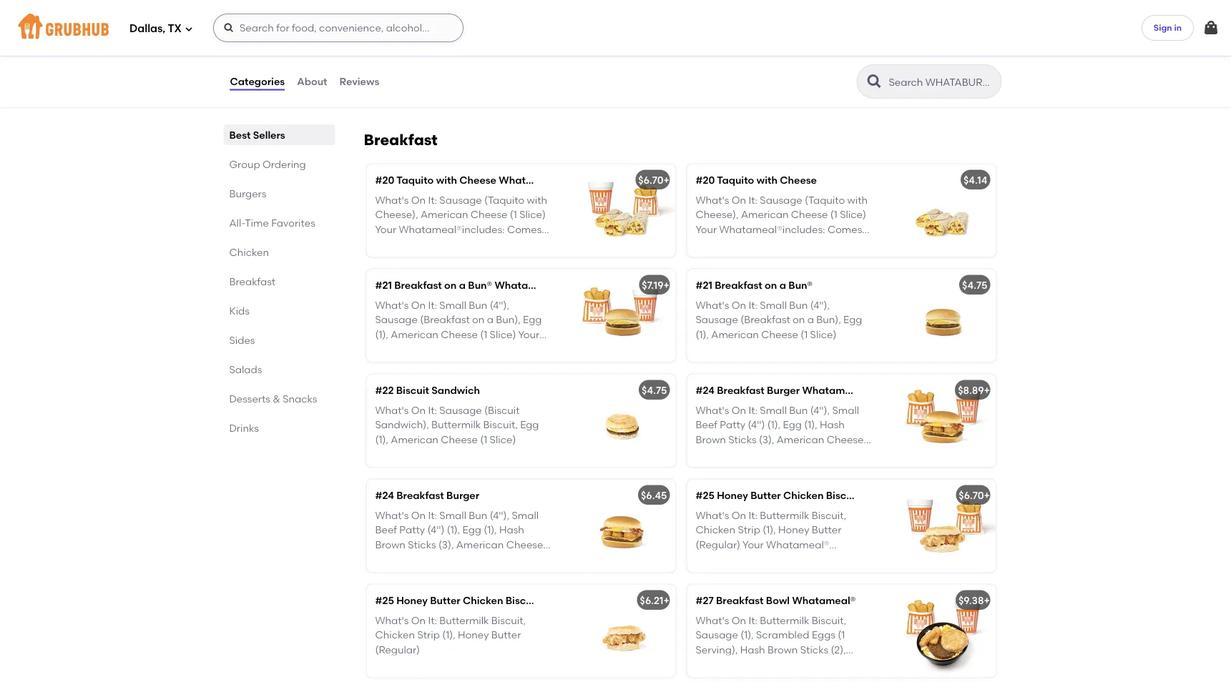 Task type: describe. For each thing, give the bounding box(es) containing it.
sausage for #22 biscuit sandwich
[[440, 405, 482, 417]]

on inside what's on it: small bun (4"), sausage (breakfast on a bun), egg (1), american cheese (1 slice)  your whatameal® includes: comes with hash brown sticks and a coffee.
[[472, 314, 485, 326]]

hash inside what's on it: buttermilk biscuit, chicken strip (1), honey butter (regular)  your whatameal® includes: comes with hash brown sticks and a coffee.
[[801, 554, 826, 566]]

best
[[229, 129, 251, 141]]

burgers tab
[[229, 186, 330, 201]]

slice) inside what's on it: sausage (biscuit sandwich), buttermilk biscuit, egg (1), american cheese (1 slice)
[[490, 434, 516, 446]]

strip for what's on it: buttermilk biscuit, chicken strip (1), honey butter (regular)
[[418, 630, 440, 642]]

coffee. inside what's on it: small bun (4"), sausage (breakfast on a bun), egg (1), american cheese (1 slice)  your whatameal® includes: comes with hash brown sticks and a coffee.
[[497, 358, 532, 370]]

sticks up '#21 breakfast on a bun® whatameal®'
[[458, 238, 486, 250]]

chicken tab
[[229, 245, 330, 260]]

group
[[229, 158, 260, 170]]

sticks inside what's on it: small bun (4"), small beef patty (4") (1), egg (1), hash brown sticks (3), american cheese (1), bacon slices (2), creamy pepper (regular)
[[408, 539, 436, 551]]

sandwich),
[[375, 419, 429, 432]]

$8.89 +
[[958, 385, 990, 397]]

biscuit, for #25 honey butter chicken biscuit
[[492, 615, 526, 627]]

(biscuit
[[485, 405, 520, 417]]

#20 taquito with cheese whatameal® image
[[569, 165, 676, 258]]

bun® for #21 breakfast on a bun® whatameal®
[[468, 279, 492, 292]]

hash inside what's on it: small bun (4"), sausage (breakfast on a bun), egg (1), american cheese (1 slice)  your whatameal® includes: comes with hash brown sticks and a coffee.
[[375, 358, 400, 370]]

buttermilk inside what's on it: sausage (biscuit sandwich), buttermilk biscuit, egg (1), american cheese (1 slice)
[[432, 419, 481, 432]]

#21 breakfast on a bun®
[[696, 279, 813, 292]]

sausage for #20 taquito with cheese whatameal®
[[440, 195, 482, 207]]

$6.70 for #25 honey butter chicken biscuit whatameal®
[[959, 490, 984, 502]]

(taquito for #20 taquito with cheese
[[805, 195, 845, 207]]

includes: inside what's on it: buttermilk biscuit, chicken strip (1), honey butter (regular)  your whatameal® includes: comes with hash brown sticks and a coffee.
[[696, 554, 739, 566]]

your inside what's on it: small bun (4"), sausage (breakfast on a bun), egg (1), american cheese (1 slice)  your whatameal® includes: comes with hash brown sticks and a coffee.
[[518, 329, 540, 341]]

sticks up #21 breakfast on a bun®
[[779, 238, 807, 250]]

breakfast inside tab
[[229, 276, 276, 288]]

favorites
[[271, 217, 315, 229]]

$7.19 +
[[642, 279, 670, 292]]

reviews
[[340, 75, 379, 88]]

best sellers tab
[[229, 127, 330, 142]]

beef
[[375, 525, 397, 537]]

texas inside button
[[760, 38, 787, 50]]

(1), inside what's on it: small bun (4"), sausage (breakfast on a bun), egg (1), american cheese (1 slice)  your whatameal® includes: comes with hash brown sticks and a coffee.
[[375, 329, 389, 341]]

on for #20 taquito with cheese
[[732, 195, 746, 207]]

all-time favorites tab
[[229, 215, 330, 230]]

whatameal®includes: for #20 taquito with cheese whatameal®
[[399, 224, 505, 236]]

small for #21 breakfast on a bun®
[[760, 300, 787, 312]]

search icon image
[[866, 73, 883, 90]]

#21 breakfast on a bun® whatameal®
[[375, 279, 558, 292]]

it: for #21 breakfast on a bun® whatameal®
[[428, 300, 437, 312]]

buttermilk for #25 honey butter chicken biscuit whatameal®
[[760, 510, 810, 522]]

what's on it: small bun (4"), sausage (breakfast on a bun), egg (1), american cheese (1 slice)
[[696, 300, 863, 341]]

whatameal® inside what's on it: small bun (4"), sausage (breakfast on a bun), egg (1), american cheese (1 slice)  your whatameal® includes: comes with hash brown sticks and a coffee.
[[375, 343, 438, 355]]

butter up what's on it: buttermilk biscuit, chicken strip (1), honey butter (regular)  your whatameal® includes: comes with hash brown sticks and a coffee.
[[751, 490, 781, 502]]

egg for what's on it: small bun (4"), sausage (breakfast on a bun), egg (1), american cheese (1 slice)
[[844, 314, 863, 326]]

$6.21
[[640, 595, 664, 607]]

it: for #24 breakfast burger
[[428, 510, 437, 522]]

dallas,
[[130, 22, 165, 35]]

taquito for #20 taquito with cheese whatameal®
[[397, 174, 434, 186]]

your for #25 honey butter chicken biscuit whatameal®
[[743, 539, 764, 551]]

on up what's on it: small bun (4"), sausage (breakfast on a bun), egg (1), american cheese (1 slice)  your whatameal® includes: comes with hash brown sticks and a coffee.
[[444, 279, 457, 292]]

whatameal®includes: for #20 taquito with cheese
[[720, 224, 826, 236]]

sausage inside what's on it: small bun (4"), sausage (breakfast on a bun), egg (1), american cheese (1 slice)  your whatameal® includes: comes with hash brown sticks and a coffee.
[[375, 314, 418, 326]]

egg inside what's on it: sausage (biscuit sandwich), buttermilk biscuit, egg (1), american cheese (1 slice)
[[520, 419, 539, 432]]

on for #25 honey butter chicken biscuit whatameal®
[[732, 510, 746, 522]]

creamy
[[472, 554, 511, 566]]

sides
[[229, 334, 255, 346]]

what's for #13 whatachick'n® strips 3 piece whatameal®
[[375, 38, 409, 50]]

$9.38 +
[[959, 595, 990, 607]]

#25 for #25 honey butter chicken biscuit
[[375, 595, 394, 607]]

$8.89
[[958, 385, 984, 397]]

hash inside what's on it: small bun (4"), small beef patty (4") (1), egg (1), hash brown sticks (3), american cheese (1), bacon slices (2), creamy pepper (regular)
[[500, 525, 524, 537]]

biscuit for #25 honey butter chicken biscuit whatameal®
[[826, 490, 859, 502]]

on for #21 breakfast on a bun®
[[732, 300, 746, 312]]

(1 inside what's on it: small bun (4"), sausage (breakfast on a bun), egg (1), american cheese (1 slice)
[[801, 329, 808, 341]]

#22 biscuit sandwich image
[[569, 375, 676, 468]]

sign
[[1154, 22, 1173, 33]]

on up what's on it: small bun (4"), sausage (breakfast on a bun), egg (1), american cheese (1 slice)
[[765, 279, 777, 292]]

small for #21 breakfast on a bun® whatameal®
[[440, 300, 467, 312]]

drinks tab
[[229, 421, 330, 436]]

#25 for #25 honey butter chicken biscuit whatameal®
[[696, 490, 715, 502]]

&
[[273, 393, 280, 405]]

+ for #25 honey butter chicken biscuit whatameal®
[[984, 490, 990, 502]]

(2),
[[455, 554, 470, 566]]

#24 for #24 breakfast burger
[[375, 490, 394, 502]]

cheese inside what's on it: small bun (4"), sausage (breakfast on a bun), egg (1), american cheese (1 slice)  your whatameal® includes: comes with hash brown sticks and a coffee.
[[441, 329, 478, 341]]

#21 breakfast on a bun® whatameal® image
[[569, 270, 676, 363]]

desserts & snacks
[[229, 393, 317, 405]]

#20 taquito with cheese
[[696, 174, 817, 186]]

bun® for #21 breakfast on a bun®
[[789, 279, 813, 292]]

(4"), for #21 breakfast on a bun® whatameal®
[[490, 300, 510, 312]]

chicken inside what's on it: buttermilk biscuit, chicken strip (1), honey butter (regular)
[[375, 630, 415, 642]]

(1), inside what's on it: buttermilk biscuit, chicken strip (1), honey butter (regular)
[[442, 630, 456, 642]]

what's on it: buttermilk biscuit, chicken strip (1), honey butter (regular)  your whatameal® includes: comes with hash brown sticks and a coffee.
[[696, 510, 859, 580]]

#21 breakfast on a bun® image
[[889, 270, 997, 363]]

what's on it: sausage (taquito with cheese), american cheese (1 slice) your whatameal®includes: comes with hash brown sticks and a coffee. for #20 taquito with cheese whatameal®
[[375, 195, 547, 265]]

brown inside what's on it: buttermilk biscuit, chicken strip (1), honey butter (regular)  your whatameal® includes: comes with hash brown sticks and a coffee.
[[828, 554, 859, 566]]

#24 breakfast burger
[[375, 490, 480, 502]]

in
[[1175, 22, 1182, 33]]

and inside what's on it: small bun (4"), sausage (breakfast on a bun), egg (1), american cheese (1 slice)  your whatameal® includes: comes with hash brown sticks and a coffee.
[[466, 358, 485, 370]]

whatameal® inside what's on it: buttermilk biscuit, chicken strip (1), honey butter (regular)  your whatameal® includes: comes with hash brown sticks and a coffee.
[[767, 539, 830, 551]]

3
[[501, 18, 507, 30]]

toast inside what's on it: texas toast (1), gravy (1) button
[[790, 38, 816, 50]]

tx
[[168, 22, 182, 35]]

strip for what's on it: buttermilk biscuit, chicken strip (1), honey butter (regular)  your whatameal® includes: comes with hash brown sticks and a coffee.
[[738, 525, 761, 537]]

it: for #13 whatachick'n® strips 3 piece whatameal®
[[428, 38, 437, 50]]

what's on it: sausage (biscuit sandwich), buttermilk biscuit, egg (1), american cheese (1 slice)
[[375, 405, 539, 446]]

$9.38
[[959, 595, 984, 607]]

1 toast from the left
[[469, 38, 495, 50]]

$6.70 + for #20 taquito with cheese whatameal®
[[639, 174, 670, 186]]

group ordering
[[229, 158, 306, 170]]

#13 whatachick'n® strips 3 piece image
[[889, 8, 997, 101]]

what's for #24 breakfast burger
[[375, 510, 409, 522]]

breakfast for #24 breakfast burger
[[397, 490, 444, 502]]

+ for #27 breakfast bowl whatameal®
[[984, 595, 990, 607]]

#24 breakfast burger image
[[569, 480, 676, 573]]

american inside what's on it: sausage (biscuit sandwich), buttermilk biscuit, egg (1), american cheese (1 slice)
[[391, 434, 439, 446]]

on inside what's on it: small bun (4"), sausage (breakfast on a bun), egg (1), american cheese (1 slice)
[[793, 314, 805, 326]]

patty
[[400, 525, 425, 537]]

+ for #25 honey butter chicken biscuit
[[664, 595, 670, 607]]

on for #24 breakfast burger
[[411, 510, 426, 522]]

desserts
[[229, 393, 270, 405]]

what's on it: sausage (taquito with cheese), american cheese (1 slice) your whatameal®includes: comes with hash brown sticks and a coffee. for #20 taquito with cheese
[[696, 195, 868, 265]]

all-
[[229, 217, 245, 229]]

kids
[[229, 305, 250, 317]]

#27
[[696, 595, 714, 607]]

#13 whatachick'n® strips 3 piece whatameal®
[[375, 18, 603, 30]]

sides tab
[[229, 333, 330, 348]]

chicken up what's on it: buttermilk biscuit, chicken strip (1), honey butter (regular)  your whatameal® includes: comes with hash brown sticks and a coffee.
[[784, 490, 824, 502]]

what's on it: texas toast (1), gravy (1) button
[[687, 8, 997, 101]]

#27 breakfast bowl whatameal® image
[[889, 585, 997, 678]]

#25 honey butter chicken biscuit
[[375, 595, 539, 607]]

piece
[[510, 18, 537, 30]]

pepper
[[514, 554, 549, 566]]

$4.75 for what's on it: small bun (4"), sausage (breakfast on a bun), egg (1), american cheese (1 slice)
[[963, 279, 988, 292]]

$7.19
[[642, 279, 664, 292]]

what's for #20 taquito with cheese
[[696, 195, 730, 207]]

butter up what's on it: buttermilk biscuit, chicken strip (1), honey butter (regular)
[[430, 595, 461, 607]]

#24 for #24 breakfast burger whatameal®
[[696, 385, 715, 397]]

$4.14
[[964, 174, 988, 186]]

(taquito for #20 taquito with cheese whatameal®
[[485, 195, 525, 207]]

snacks
[[283, 393, 317, 405]]

$6.21 +
[[640, 595, 670, 607]]

sausage inside what's on it: small bun (4"), sausage (breakfast on a bun), egg (1), american cheese (1 slice)
[[696, 314, 738, 326]]

what's on it: small bun (4"), sausage (breakfast on a bun), egg (1), american cheese (1 slice)  your whatameal® includes: comes with hash brown sticks and a coffee.
[[375, 300, 543, 370]]

with inside what's on it: small bun (4"), sausage (breakfast on a bun), egg (1), american cheese (1 slice)  your whatameal® includes: comes with hash brown sticks and a coffee.
[[523, 343, 543, 355]]

on for #13 whatachick'n® strips 3 piece whatameal®
[[411, 38, 426, 50]]

categories button
[[229, 56, 286, 107]]

what's for #25 honey butter chicken biscuit whatameal®
[[696, 510, 730, 522]]

(1), inside what's on it: buttermilk biscuit, chicken strip (1), honey butter (regular)  your whatameal® includes: comes with hash brown sticks and a coffee.
[[763, 525, 776, 537]]

chicken inside chicken tab
[[229, 246, 269, 258]]

svg image
[[1203, 19, 1220, 36]]

what's for #22 biscuit sandwich
[[375, 405, 409, 417]]

bun), for what's on it: small bun (4"), sausage (breakfast on a bun), egg (1), american cheese (1 slice)  your whatameal® includes: comes with hash brown sticks and a coffee.
[[496, 314, 521, 326]]

honey inside what's on it: buttermilk biscuit, chicken strip (1), honey butter (regular)
[[458, 630, 489, 642]]

what's on it: buttermilk biscuit, chicken strip (1), honey butter (regular)
[[375, 615, 526, 657]]

breakfast for #27 breakfast bowl whatameal®
[[716, 595, 764, 607]]

what's for #21 breakfast on a bun® whatameal®
[[375, 300, 409, 312]]

1 (1) from the left
[[375, 52, 386, 65]]

comes inside what's on it: small bun (4"), sausage (breakfast on a bun), egg (1), american cheese (1 slice)  your whatameal® includes: comes with hash brown sticks and a coffee.
[[486, 343, 521, 355]]

dallas, tx
[[130, 22, 182, 35]]

#22 biscuit sandwich
[[375, 385, 480, 397]]

biscuit, inside what's on it: sausage (biscuit sandwich), buttermilk biscuit, egg (1), american cheese (1 slice)
[[483, 419, 518, 432]]

(regular) inside what's on it: small bun (4"), small beef patty (4") (1), egg (1), hash brown sticks (3), american cheese (1), bacon slices (2), creamy pepper (regular)
[[375, 568, 420, 580]]

butter inside what's on it: buttermilk biscuit, chicken strip (1), honey butter (regular)
[[492, 630, 521, 642]]

breakfast for #24 breakfast burger whatameal®
[[717, 385, 765, 397]]

(4"), for #21 breakfast on a bun®
[[811, 300, 830, 312]]

your for #20 taquito with cheese whatameal®
[[375, 224, 397, 236]]

on for #21 breakfast on a bun® whatameal®
[[411, 300, 426, 312]]

#20 taquito with cheese image
[[889, 165, 997, 258]]

burgers
[[229, 187, 266, 200]]

it: inside button
[[749, 38, 758, 50]]

hash up #21 breakfast on a bun®
[[719, 238, 744, 250]]



Task type: vqa. For each thing, say whether or not it's contained in the screenshot.
the Egg inside What's On It: Small Bun (4"), Sausage (Breakfast on a Bun), Egg (1), American Cheese (1 Slice)
yes



Task type: locate. For each thing, give the bounding box(es) containing it.
on for #20 taquito with cheese whatameal®
[[411, 195, 426, 207]]

what's on it: texas toast (1), gravy (1)
[[375, 38, 542, 65], [696, 38, 863, 65]]

it: inside what's on it: buttermilk biscuit, chicken strip (1), honey butter (regular)
[[428, 615, 437, 627]]

american inside what's on it: small bun (4"), sausage (breakfast on a bun), egg (1), american cheese (1 slice)  your whatameal® includes: comes with hash brown sticks and a coffee.
[[391, 329, 439, 341]]

1 horizontal spatial cheese),
[[696, 209, 739, 221]]

(4"), inside what's on it: small bun (4"), small beef patty (4") (1), egg (1), hash brown sticks (3), american cheese (1), bacon slices (2), creamy pepper (regular)
[[490, 510, 510, 522]]

1 (breakfast from the left
[[420, 314, 470, 326]]

chicken down the #25 honey butter chicken biscuit
[[375, 630, 415, 642]]

bun for #21 breakfast on a bun®
[[790, 300, 808, 312]]

1 (taquito from the left
[[485, 195, 525, 207]]

reviews button
[[339, 56, 380, 107]]

strips
[[471, 18, 499, 30]]

group ordering tab
[[229, 157, 330, 172]]

butter down the #25 honey butter chicken biscuit
[[492, 630, 521, 642]]

(breakfast down '#21 breakfast on a bun® whatameal®'
[[420, 314, 470, 326]]

$6.70
[[639, 174, 664, 186], [959, 490, 984, 502]]

hash up the pepper
[[500, 525, 524, 537]]

(4"), down #21 breakfast on a bun®
[[811, 300, 830, 312]]

(taquito down "#20 taquito with cheese whatameal®"
[[485, 195, 525, 207]]

small down '#21 breakfast on a bun® whatameal®'
[[440, 300, 467, 312]]

(regular)
[[696, 539, 741, 551], [375, 568, 420, 580], [375, 644, 420, 657]]

0 horizontal spatial $6.70 +
[[639, 174, 670, 186]]

time
[[245, 217, 269, 229]]

chicken inside what's on it: buttermilk biscuit, chicken strip (1), honey butter (regular)  your whatameal® includes: comes with hash brown sticks and a coffee.
[[696, 525, 736, 537]]

on inside what's on it: sausage (biscuit sandwich), buttermilk biscuit, egg (1), american cheese (1 slice)
[[411, 405, 426, 417]]

coffee. inside what's on it: buttermilk biscuit, chicken strip (1), honey butter (regular)  your whatameal® includes: comes with hash brown sticks and a coffee.
[[757, 568, 793, 580]]

2 #20 from the left
[[696, 174, 715, 186]]

biscuit for #25 honey butter chicken biscuit
[[506, 595, 539, 607]]

(1), inside what's on it: small bun (4"), sausage (breakfast on a bun), egg (1), american cheese (1 slice)
[[696, 329, 709, 341]]

svg image
[[223, 22, 235, 34], [185, 25, 193, 33]]

all-time favorites
[[229, 217, 315, 229]]

your for #20 taquito with cheese
[[696, 224, 717, 236]]

bun down '#21 breakfast on a bun® whatameal®'
[[469, 300, 488, 312]]

whatachick'n®
[[395, 18, 468, 30]]

(breakfast inside what's on it: small bun (4"), sausage (breakfast on a bun), egg (1), american cheese (1 slice)
[[741, 314, 791, 326]]

bun® up what's on it: small bun (4"), sausage (breakfast on a bun), egg (1), american cheese (1 slice)
[[789, 279, 813, 292]]

bowl
[[766, 595, 790, 607]]

1 vertical spatial $6.70 +
[[959, 490, 990, 502]]

breakfast for #21 breakfast on a bun®
[[715, 279, 763, 292]]

it: inside what's on it: sausage (biscuit sandwich), buttermilk biscuit, egg (1), american cheese (1 slice)
[[428, 405, 437, 417]]

0 horizontal spatial includes:
[[441, 343, 484, 355]]

chicken down time
[[229, 246, 269, 258]]

small for #24 breakfast burger
[[440, 510, 467, 522]]

what's on it: sausage (taquito with cheese), american cheese (1 slice) your whatameal®includes: comes with hash brown sticks and a coffee. down "#20 taquito with cheese whatameal®"
[[375, 195, 547, 265]]

includes:
[[441, 343, 484, 355], [696, 554, 739, 566]]

$4.75
[[963, 279, 988, 292], [642, 385, 667, 397]]

hash up #22
[[375, 358, 400, 370]]

(4"), for #24 breakfast burger
[[490, 510, 510, 522]]

(4"), up creamy
[[490, 510, 510, 522]]

1 vertical spatial #24
[[375, 490, 394, 502]]

coffee.
[[375, 253, 411, 265], [696, 253, 731, 265], [497, 358, 532, 370], [757, 568, 793, 580]]

gravy inside what's on it: texas toast (1), gravy (1) button
[[834, 38, 863, 50]]

brown inside what's on it: small bun (4"), small beef patty (4") (1), egg (1), hash brown sticks (3), american cheese (1), bacon slices (2), creamy pepper (regular)
[[375, 539, 406, 551]]

0 vertical spatial #24
[[696, 385, 715, 397]]

comes
[[507, 224, 542, 236], [828, 224, 863, 236], [486, 343, 521, 355], [741, 554, 776, 566]]

with
[[436, 174, 457, 186], [757, 174, 778, 186], [527, 195, 547, 207], [848, 195, 868, 207], [375, 238, 396, 250], [696, 238, 716, 250], [523, 343, 543, 355], [778, 554, 799, 566]]

Search WHATABURGER search field
[[888, 75, 997, 89]]

1 #21 from the left
[[375, 279, 392, 292]]

0 vertical spatial biscuit
[[396, 385, 429, 397]]

sausage up #22
[[375, 314, 418, 326]]

about button
[[296, 56, 328, 107]]

1 vertical spatial #25
[[375, 595, 394, 607]]

biscuit, inside what's on it: buttermilk biscuit, chicken strip (1), honey butter (regular)  your whatameal® includes: comes with hash brown sticks and a coffee.
[[812, 510, 847, 522]]

$4.75 for what's on it: sausage (biscuit sandwich), buttermilk biscuit, egg (1), american cheese (1 slice)
[[642, 385, 667, 397]]

it: for #25 honey butter chicken biscuit whatameal®
[[749, 510, 758, 522]]

your inside what's on it: buttermilk biscuit, chicken strip (1), honey butter (regular)  your whatameal® includes: comes with hash brown sticks and a coffee.
[[743, 539, 764, 551]]

small inside what's on it: small bun (4"), sausage (breakfast on a bun), egg (1), american cheese (1 slice)
[[760, 300, 787, 312]]

sausage for #20 taquito with cheese
[[760, 195, 803, 207]]

1 whatameal®includes: from the left
[[399, 224, 505, 236]]

buttermilk
[[432, 419, 481, 432], [760, 510, 810, 522], [440, 615, 489, 627]]

cheese), for #20 taquito with cheese whatameal®
[[375, 209, 418, 221]]

bun),
[[496, 314, 521, 326], [817, 314, 841, 326]]

burger
[[767, 385, 800, 397], [447, 490, 480, 502]]

0 horizontal spatial $4.75
[[642, 385, 667, 397]]

2 cheese), from the left
[[696, 209, 739, 221]]

(breakfast for #21 breakfast on a bun® whatameal®
[[420, 314, 470, 326]]

1 horizontal spatial taquito
[[717, 174, 755, 186]]

biscuit,
[[483, 419, 518, 432], [812, 510, 847, 522], [492, 615, 526, 627]]

1 horizontal spatial gravy
[[834, 38, 863, 50]]

#13 whatachick'n® strips 3 piece whatameal® image
[[569, 8, 676, 101]]

breakfast for #21 breakfast on a bun® whatameal®
[[394, 279, 442, 292]]

0 horizontal spatial what's on it: texas toast (1), gravy (1)
[[375, 38, 542, 65]]

1 vertical spatial $6.70
[[959, 490, 984, 502]]

+ for #21 breakfast on a bun® whatameal®
[[664, 279, 670, 292]]

(breakfast for #21 breakfast on a bun®
[[741, 314, 791, 326]]

1 horizontal spatial (1)
[[696, 52, 707, 65]]

0 horizontal spatial cheese),
[[375, 209, 418, 221]]

cheese
[[460, 174, 497, 186], [780, 174, 817, 186], [471, 209, 508, 221], [791, 209, 828, 221], [441, 329, 478, 341], [762, 329, 799, 341], [441, 434, 478, 446], [506, 539, 543, 551]]

on inside what's on it: buttermilk biscuit, chicken strip (1), honey butter (regular)
[[411, 615, 426, 627]]

0 horizontal spatial $6.70
[[639, 174, 664, 186]]

1 horizontal spatial toast
[[790, 38, 816, 50]]

sticks up sandwich
[[435, 358, 464, 370]]

(1)
[[375, 52, 386, 65], [696, 52, 707, 65]]

sticks
[[458, 238, 486, 250], [779, 238, 807, 250], [435, 358, 464, 370], [408, 539, 436, 551], [696, 568, 724, 580]]

american down #20 taquito with cheese
[[741, 209, 789, 221]]

butter inside what's on it: buttermilk biscuit, chicken strip (1), honey butter (regular)  your whatameal® includes: comes with hash brown sticks and a coffee.
[[812, 525, 842, 537]]

honey
[[717, 490, 748, 502], [779, 525, 810, 537], [397, 595, 428, 607], [458, 630, 489, 642]]

bun for #24 breakfast burger
[[469, 510, 488, 522]]

(3),
[[439, 539, 454, 551]]

1 vertical spatial (regular)
[[375, 568, 420, 580]]

+ for #20 taquito with cheese whatameal®
[[664, 174, 670, 186]]

hash
[[398, 238, 423, 250], [719, 238, 744, 250], [375, 358, 400, 370], [500, 525, 524, 537], [801, 554, 826, 566]]

on for #22 biscuit sandwich
[[411, 405, 426, 417]]

slice) inside what's on it: small bun (4"), sausage (breakfast on a bun), egg (1), american cheese (1 slice)  your whatameal® includes: comes with hash brown sticks and a coffee.
[[490, 329, 516, 341]]

what's for #25 honey butter chicken biscuit
[[375, 615, 409, 627]]

#20 for #20 taquito with cheese whatameal®
[[375, 174, 394, 186]]

what's inside what's on it: small bun (4"), small beef patty (4") (1), egg (1), hash brown sticks (3), american cheese (1), bacon slices (2), creamy pepper (regular)
[[375, 510, 409, 522]]

sticks inside what's on it: small bun (4"), sausage (breakfast on a bun), egg (1), american cheese (1 slice)  your whatameal® includes: comes with hash brown sticks and a coffee.
[[435, 358, 464, 370]]

(1
[[510, 209, 517, 221], [831, 209, 838, 221], [480, 329, 487, 341], [801, 329, 808, 341], [480, 434, 487, 446]]

what's inside what's on it: small bun (4"), sausage (breakfast on a bun), egg (1), american cheese (1 slice)  your whatameal® includes: comes with hash brown sticks and a coffee.
[[375, 300, 409, 312]]

#22
[[375, 385, 394, 397]]

#20 taquito with cheese whatameal®
[[375, 174, 563, 186]]

it: inside what's on it: buttermilk biscuit, chicken strip (1), honey butter (regular)  your whatameal® includes: comes with hash brown sticks and a coffee.
[[749, 510, 758, 522]]

brown inside what's on it: small bun (4"), sausage (breakfast on a bun), egg (1), american cheese (1 slice)  your whatameal® includes: comes with hash brown sticks and a coffee.
[[403, 358, 433, 370]]

gravy
[[513, 38, 542, 50], [834, 38, 863, 50]]

#24 breakfast burger whatameal® image
[[889, 375, 997, 468]]

on inside what's on it: buttermilk biscuit, chicken strip (1), honey butter (regular)  your whatameal® includes: comes with hash brown sticks and a coffee.
[[732, 510, 746, 522]]

cheese inside what's on it: sausage (biscuit sandwich), buttermilk biscuit, egg (1), american cheese (1 slice)
[[441, 434, 478, 446]]

american down #21 breakfast on a bun®
[[712, 329, 759, 341]]

egg inside what's on it: small bun (4"), small beef patty (4") (1), egg (1), hash brown sticks (3), american cheese (1), bacon slices (2), creamy pepper (regular)
[[463, 525, 482, 537]]

honey down #25 honey butter chicken biscuit whatameal®
[[779, 525, 810, 537]]

bun), inside what's on it: small bun (4"), sausage (breakfast on a bun), egg (1), american cheese (1 slice)
[[817, 314, 841, 326]]

0 horizontal spatial svg image
[[185, 25, 193, 33]]

2 gravy from the left
[[834, 38, 863, 50]]

on down '#21 breakfast on a bun® whatameal®'
[[472, 314, 485, 326]]

+ for #24 breakfast burger whatameal®
[[984, 385, 990, 397]]

1 cheese), from the left
[[375, 209, 418, 221]]

egg
[[523, 314, 542, 326], [844, 314, 863, 326], [520, 419, 539, 432], [463, 525, 482, 537]]

whatameal®includes: down "#20 taquito with cheese whatameal®"
[[399, 224, 505, 236]]

0 horizontal spatial gravy
[[513, 38, 542, 50]]

it: for #22 biscuit sandwich
[[428, 405, 437, 417]]

buttermilk for #25 honey butter chicken biscuit
[[440, 615, 489, 627]]

what's for #21 breakfast on a bun®
[[696, 300, 730, 312]]

it: for #20 taquito with cheese
[[749, 195, 758, 207]]

1 vertical spatial biscuit,
[[812, 510, 847, 522]]

what's inside what's on it: small bun (4"), sausage (breakfast on a bun), egg (1), american cheese (1 slice)
[[696, 300, 730, 312]]

(regular) inside what's on it: buttermilk biscuit, chicken strip (1), honey butter (regular)
[[375, 644, 420, 657]]

buttermilk inside what's on it: buttermilk biscuit, chicken strip (1), honey butter (regular)  your whatameal® includes: comes with hash brown sticks and a coffee.
[[760, 510, 810, 522]]

1 bun® from the left
[[468, 279, 492, 292]]

slice) inside what's on it: small bun (4"), sausage (breakfast on a bun), egg (1), american cheese (1 slice)
[[810, 329, 837, 341]]

butter down #25 honey butter chicken biscuit whatameal®
[[812, 525, 842, 537]]

1 vertical spatial burger
[[447, 490, 480, 502]]

2 toast from the left
[[790, 38, 816, 50]]

and
[[489, 238, 508, 250], [809, 238, 829, 250], [466, 358, 485, 370], [726, 568, 746, 580]]

it: inside what's on it: small bun (4"), small beef patty (4") (1), egg (1), hash brown sticks (3), american cheese (1), bacon slices (2), creamy pepper (regular)
[[428, 510, 437, 522]]

1 vertical spatial buttermilk
[[760, 510, 810, 522]]

0 horizontal spatial biscuit
[[396, 385, 429, 397]]

(4"),
[[490, 300, 510, 312], [811, 300, 830, 312], [490, 510, 510, 522]]

1 what's on it: texas toast (1), gravy (1) from the left
[[375, 38, 542, 65]]

sandwich
[[432, 385, 480, 397]]

toast
[[469, 38, 495, 50], [790, 38, 816, 50]]

#24 breakfast burger whatameal®
[[696, 385, 866, 397]]

0 horizontal spatial whatameal®includes:
[[399, 224, 505, 236]]

buttermilk down the #25 honey butter chicken biscuit
[[440, 615, 489, 627]]

bun inside what's on it: small bun (4"), sausage (breakfast on a bun), egg (1), american cheese (1 slice)
[[790, 300, 808, 312]]

1 horizontal spatial (taquito
[[805, 195, 845, 207]]

honey down the #25 honey butter chicken biscuit
[[458, 630, 489, 642]]

1 horizontal spatial $6.70 +
[[959, 490, 990, 502]]

biscuit, down #25 honey butter chicken biscuit whatameal®
[[812, 510, 847, 522]]

0 vertical spatial biscuit,
[[483, 419, 518, 432]]

slices
[[425, 554, 452, 566]]

sausage
[[440, 195, 482, 207], [760, 195, 803, 207], [375, 314, 418, 326], [696, 314, 738, 326], [440, 405, 482, 417]]

1 vertical spatial $4.75
[[642, 385, 667, 397]]

a inside what's on it: small bun (4"), sausage (breakfast on a bun), egg (1), american cheese (1 slice)
[[808, 314, 814, 326]]

0 horizontal spatial burger
[[447, 490, 480, 502]]

0 vertical spatial $6.70 +
[[639, 174, 670, 186]]

1 horizontal spatial #25
[[696, 490, 715, 502]]

#25 honey butter chicken biscuit whatameal®
[[696, 490, 925, 502]]

2 (taquito from the left
[[805, 195, 845, 207]]

chicken up #27
[[696, 525, 736, 537]]

0 vertical spatial (regular)
[[696, 539, 741, 551]]

bun inside what's on it: small bun (4"), small beef patty (4") (1), egg (1), hash brown sticks (3), american cheese (1), bacon slices (2), creamy pepper (regular)
[[469, 510, 488, 522]]

1 horizontal spatial strip
[[738, 525, 761, 537]]

#21
[[375, 279, 392, 292], [696, 279, 713, 292]]

on down #21 breakfast on a bun®
[[793, 314, 805, 326]]

brown
[[425, 238, 456, 250], [746, 238, 776, 250], [403, 358, 433, 370], [375, 539, 406, 551], [828, 554, 859, 566]]

(1 inside what's on it: small bun (4"), sausage (breakfast on a bun), egg (1), american cheese (1 slice)  your whatameal® includes: comes with hash brown sticks and a coffee.
[[480, 329, 487, 341]]

(1) inside button
[[696, 52, 707, 65]]

#25 honey butter chicken biscuit whatameal® image
[[889, 480, 997, 573]]

american down sandwich),
[[391, 434, 439, 446]]

on inside what's on it: small bun (4"), small beef patty (4") (1), egg (1), hash brown sticks (3), american cheese (1), bacon slices (2), creamy pepper (regular)
[[411, 510, 426, 522]]

american inside what's on it: small bun (4"), sausage (breakfast on a bun), egg (1), american cheese (1 slice)
[[712, 329, 759, 341]]

2 what's on it: sausage (taquito with cheese), american cheese (1 slice) your whatameal®includes: comes with hash brown sticks and a coffee. from the left
[[696, 195, 868, 265]]

it: for #25 honey butter chicken biscuit
[[428, 615, 437, 627]]

(breakfast down #21 breakfast on a bun®
[[741, 314, 791, 326]]

what's on it: small bun (4"), small beef patty (4") (1), egg (1), hash brown sticks (3), american cheese (1), bacon slices (2), creamy pepper (regular)
[[375, 510, 549, 580]]

on inside what's on it: small bun (4"), sausage (breakfast on a bun), egg (1), american cheese (1 slice)  your whatameal® includes: comes with hash brown sticks and a coffee.
[[411, 300, 426, 312]]

#13
[[375, 18, 393, 30]]

1 horizontal spatial what's on it: texas toast (1), gravy (1)
[[696, 38, 863, 65]]

chicken down creamy
[[463, 595, 503, 607]]

1 horizontal spatial bun®
[[789, 279, 813, 292]]

0 horizontal spatial texas
[[440, 38, 467, 50]]

on inside button
[[732, 38, 746, 50]]

buttermilk inside what's on it: buttermilk biscuit, chicken strip (1), honey butter (regular)
[[440, 615, 489, 627]]

what's on it: sausage (taquito with cheese), american cheese (1 slice) your whatameal®includes: comes with hash brown sticks and a coffee. down #20 taquito with cheese
[[696, 195, 868, 265]]

1 what's on it: sausage (taquito with cheese), american cheese (1 slice) your whatameal®includes: comes with hash brown sticks and a coffee. from the left
[[375, 195, 547, 265]]

0 horizontal spatial #20
[[375, 174, 394, 186]]

2 vertical spatial biscuit
[[506, 595, 539, 607]]

about
[[297, 75, 327, 88]]

1 taquito from the left
[[397, 174, 434, 186]]

2 whatameal®includes: from the left
[[720, 224, 826, 236]]

best sellers
[[229, 129, 285, 141]]

american down "#20 taquito with cheese whatameal®"
[[421, 209, 468, 221]]

egg for what's on it: small bun (4"), small beef patty (4") (1), egg (1), hash brown sticks (3), american cheese (1), bacon slices (2), creamy pepper (regular)
[[463, 525, 482, 537]]

0 horizontal spatial strip
[[418, 630, 440, 642]]

+
[[664, 174, 670, 186], [664, 279, 670, 292], [984, 385, 990, 397], [984, 490, 990, 502], [664, 595, 670, 607], [984, 595, 990, 607]]

#25 down bacon
[[375, 595, 394, 607]]

0 vertical spatial #25
[[696, 490, 715, 502]]

american inside what's on it: small bun (4"), small beef patty (4") (1), egg (1), hash brown sticks (3), american cheese (1), bacon slices (2), creamy pepper (regular)
[[456, 539, 504, 551]]

small up (4")
[[440, 510, 467, 522]]

burger up what's on it: small bun (4"), small beef patty (4") (1), egg (1), hash brown sticks (3), american cheese (1), bacon slices (2), creamy pepper (regular)
[[447, 490, 480, 502]]

$6.70 for #20 taquito with cheese whatameal®
[[639, 174, 664, 186]]

(1), inside what's on it: texas toast (1), gravy (1) button
[[818, 38, 831, 50]]

honey up what's on it: buttermilk biscuit, chicken strip (1), honey butter (regular)  your whatameal® includes: comes with hash brown sticks and a coffee.
[[717, 490, 748, 502]]

$6.70 + for #25 honey butter chicken biscuit whatameal®
[[959, 490, 990, 502]]

breakfast tab
[[229, 274, 330, 289]]

cheese), for #20 taquito with cheese
[[696, 209, 739, 221]]

0 horizontal spatial (breakfast
[[420, 314, 470, 326]]

what's on it: texas toast (1), gravy (1) inside what's on it: texas toast (1), gravy (1) button
[[696, 38, 863, 65]]

categories
[[230, 75, 285, 88]]

on inside what's on it: small bun (4"), sausage (breakfast on a bun), egg (1), american cheese (1 slice)
[[732, 300, 746, 312]]

sausage down "#20 taquito with cheese whatameal®"
[[440, 195, 482, 207]]

on
[[411, 38, 426, 50], [732, 38, 746, 50], [411, 195, 426, 207], [732, 195, 746, 207], [411, 300, 426, 312], [732, 300, 746, 312], [411, 405, 426, 417], [411, 510, 426, 522], [732, 510, 746, 522], [411, 615, 426, 627]]

texas
[[440, 38, 467, 50], [760, 38, 787, 50]]

hash up #27 breakfast bowl whatameal®
[[801, 554, 826, 566]]

(1), inside what's on it: sausage (biscuit sandwich), buttermilk biscuit, egg (1), american cheese (1 slice)
[[375, 434, 389, 446]]

2 (breakfast from the left
[[741, 314, 791, 326]]

and inside what's on it: buttermilk biscuit, chicken strip (1), honey butter (regular)  your whatameal® includes: comes with hash brown sticks and a coffee.
[[726, 568, 746, 580]]

2 taquito from the left
[[717, 174, 755, 186]]

bun inside what's on it: small bun (4"), sausage (breakfast on a bun), egg (1), american cheese (1 slice)  your whatameal® includes: comes with hash brown sticks and a coffee.
[[469, 300, 488, 312]]

bun), inside what's on it: small bun (4"), sausage (breakfast on a bun), egg (1), american cheese (1 slice)  your whatameal® includes: comes with hash brown sticks and a coffee.
[[496, 314, 521, 326]]

egg for what's on it: small bun (4"), sausage (breakfast on a bun), egg (1), american cheese (1 slice)  your whatameal® includes: comes with hash brown sticks and a coffee.
[[523, 314, 542, 326]]

(regular) for #25 honey butter chicken biscuit whatameal®
[[696, 539, 741, 551]]

1 vertical spatial biscuit
[[826, 490, 859, 502]]

taquito for #20 taquito with cheese
[[717, 174, 755, 186]]

#24
[[696, 385, 715, 397], [375, 490, 394, 502]]

what's inside button
[[696, 38, 730, 50]]

sausage down sandwich
[[440, 405, 482, 417]]

cheese inside what's on it: small bun (4"), sausage (breakfast on a bun), egg (1), american cheese (1 slice)
[[762, 329, 799, 341]]

2 texas from the left
[[760, 38, 787, 50]]

it: for #21 breakfast on a bun®
[[749, 300, 758, 312]]

strip down #25 honey butter chicken biscuit whatameal®
[[738, 525, 761, 537]]

bacon
[[391, 554, 422, 566]]

buttermilk down sandwich
[[432, 419, 481, 432]]

it: for #20 taquito with cheese whatameal®
[[428, 195, 437, 207]]

salads tab
[[229, 362, 330, 377]]

what's inside what's on it: buttermilk biscuit, chicken strip (1), honey butter (regular)  your whatameal® includes: comes with hash brown sticks and a coffee.
[[696, 510, 730, 522]]

0 horizontal spatial what's on it: sausage (taquito with cheese), american cheese (1 slice) your whatameal®includes: comes with hash brown sticks and a coffee.
[[375, 195, 547, 265]]

0 horizontal spatial bun),
[[496, 314, 521, 326]]

burger for #24 breakfast burger
[[447, 490, 480, 502]]

1 horizontal spatial biscuit
[[506, 595, 539, 607]]

biscuit, down the #25 honey butter chicken biscuit
[[492, 615, 526, 627]]

american up creamy
[[456, 539, 504, 551]]

0 vertical spatial $6.70
[[639, 174, 664, 186]]

whatameal®includes: down #20 taquito with cheese
[[720, 224, 826, 236]]

small up the pepper
[[512, 510, 539, 522]]

bun up creamy
[[469, 510, 488, 522]]

butter
[[751, 490, 781, 502], [812, 525, 842, 537], [430, 595, 461, 607], [492, 630, 521, 642]]

sign in
[[1154, 22, 1182, 33]]

desserts & snacks tab
[[229, 391, 330, 406]]

1 horizontal spatial texas
[[760, 38, 787, 50]]

1 horizontal spatial whatameal®includes:
[[720, 224, 826, 236]]

honey inside what's on it: buttermilk biscuit, chicken strip (1), honey butter (regular)  your whatameal® includes: comes with hash brown sticks and a coffee.
[[779, 525, 810, 537]]

2 vertical spatial (regular)
[[375, 644, 420, 657]]

strip inside what's on it: buttermilk biscuit, chicken strip (1), honey butter (regular)  your whatameal® includes: comes with hash brown sticks and a coffee.
[[738, 525, 761, 537]]

#20 for #20 taquito with cheese
[[696, 174, 715, 186]]

biscuit, inside what's on it: buttermilk biscuit, chicken strip (1), honey butter (regular)
[[492, 615, 526, 627]]

1 horizontal spatial #24
[[696, 385, 715, 397]]

bun down #21 breakfast on a bun®
[[790, 300, 808, 312]]

sticks up #27
[[696, 568, 724, 580]]

2 vertical spatial biscuit,
[[492, 615, 526, 627]]

1 horizontal spatial $4.75
[[963, 279, 988, 292]]

american up #22 biscuit sandwich at the left of page
[[391, 329, 439, 341]]

a inside what's on it: buttermilk biscuit, chicken strip (1), honey butter (regular)  your whatameal® includes: comes with hash brown sticks and a coffee.
[[748, 568, 755, 580]]

what's inside what's on it: sausage (biscuit sandwich), buttermilk biscuit, egg (1), american cheese (1 slice)
[[375, 405, 409, 417]]

(regular) inside what's on it: buttermilk biscuit, chicken strip (1), honey butter (regular)  your whatameal® includes: comes with hash brown sticks and a coffee.
[[696, 539, 741, 551]]

0 horizontal spatial bun®
[[468, 279, 492, 292]]

0 vertical spatial $4.75
[[963, 279, 988, 292]]

small down #21 breakfast on a bun®
[[760, 300, 787, 312]]

(4"), inside what's on it: small bun (4"), sausage (breakfast on a bun), egg (1), american cheese (1 slice)
[[811, 300, 830, 312]]

sausage inside what's on it: sausage (biscuit sandwich), buttermilk biscuit, egg (1), american cheese (1 slice)
[[440, 405, 482, 417]]

sticks inside what's on it: buttermilk biscuit, chicken strip (1), honey butter (regular)  your whatameal® includes: comes with hash brown sticks and a coffee.
[[696, 568, 724, 580]]

biscuit, for #25 honey butter chicken biscuit whatameal®
[[812, 510, 847, 522]]

1 horizontal spatial burger
[[767, 385, 800, 397]]

ordering
[[263, 158, 306, 170]]

0 vertical spatial includes:
[[441, 343, 484, 355]]

0 horizontal spatial #21
[[375, 279, 392, 292]]

whatameal®
[[540, 18, 603, 30], [499, 174, 563, 186], [495, 279, 558, 292], [375, 343, 438, 355], [803, 385, 866, 397], [862, 490, 925, 502], [767, 539, 830, 551], [792, 595, 856, 607]]

on for #25 honey butter chicken biscuit
[[411, 615, 426, 627]]

sellers
[[253, 129, 285, 141]]

(4"), down '#21 breakfast on a bun® whatameal®'
[[490, 300, 510, 312]]

taquito
[[397, 174, 434, 186], [717, 174, 755, 186]]

1 bun), from the left
[[496, 314, 521, 326]]

hash up '#21 breakfast on a bun® whatameal®'
[[398, 238, 423, 250]]

(1 inside what's on it: sausage (biscuit sandwich), buttermilk biscuit, egg (1), american cheese (1 slice)
[[480, 434, 487, 446]]

1 horizontal spatial includes:
[[696, 554, 739, 566]]

(4")
[[428, 525, 445, 537]]

1 horizontal spatial svg image
[[223, 22, 235, 34]]

bun for #21 breakfast on a bun® whatameal®
[[469, 300, 488, 312]]

0 vertical spatial burger
[[767, 385, 800, 397]]

0 vertical spatial buttermilk
[[432, 419, 481, 432]]

what's inside what's on it: buttermilk biscuit, chicken strip (1), honey butter (regular)
[[375, 615, 409, 627]]

small
[[440, 300, 467, 312], [760, 300, 787, 312], [440, 510, 467, 522], [512, 510, 539, 522]]

Search for food, convenience, alcohol... search field
[[213, 14, 464, 42]]

1 horizontal spatial #21
[[696, 279, 713, 292]]

(regular) for #25 honey butter chicken biscuit
[[375, 644, 420, 657]]

0 horizontal spatial #24
[[375, 490, 394, 502]]

bun® up what's on it: small bun (4"), sausage (breakfast on a bun), egg (1), american cheese (1 slice)  your whatameal® includes: comes with hash brown sticks and a coffee.
[[468, 279, 492, 292]]

burger for #24 breakfast burger whatameal®
[[767, 385, 800, 397]]

on
[[444, 279, 457, 292], [765, 279, 777, 292], [472, 314, 485, 326], [793, 314, 805, 326]]

what's on it: sausage (taquito with cheese), american cheese (1 slice) your whatameal®includes: comes with hash brown sticks and a coffee.
[[375, 195, 547, 265], [696, 195, 868, 265]]

2 what's on it: texas toast (1), gravy (1) from the left
[[696, 38, 863, 65]]

2 bun), from the left
[[817, 314, 841, 326]]

sausage down #20 taquito with cheese
[[760, 195, 803, 207]]

main navigation navigation
[[0, 0, 1232, 56]]

biscuit, down (biscuit
[[483, 419, 518, 432]]

1 horizontal spatial bun),
[[817, 314, 841, 326]]

breakfast
[[364, 131, 438, 149], [229, 276, 276, 288], [394, 279, 442, 292], [715, 279, 763, 292], [717, 385, 765, 397], [397, 490, 444, 502], [716, 595, 764, 607]]

burger down what's on it: small bun (4"), sausage (breakfast on a bun), egg (1), american cheese (1 slice)
[[767, 385, 800, 397]]

(breakfast inside what's on it: small bun (4"), sausage (breakfast on a bun), egg (1), american cheese (1 slice)  your whatameal® includes: comes with hash brown sticks and a coffee.
[[420, 314, 470, 326]]

#27 breakfast bowl whatameal®
[[696, 595, 856, 607]]

2 (1) from the left
[[696, 52, 707, 65]]

sausage down #21 breakfast on a bun®
[[696, 314, 738, 326]]

(taquito
[[485, 195, 525, 207], [805, 195, 845, 207]]

#21 for #21 breakfast on a bun®
[[696, 279, 713, 292]]

0 horizontal spatial toast
[[469, 38, 495, 50]]

egg inside what's on it: small bun (4"), sausage (breakfast on a bun), egg (1), american cheese (1 slice)
[[844, 314, 863, 326]]

2 vertical spatial buttermilk
[[440, 615, 489, 627]]

0 horizontal spatial (taquito
[[485, 195, 525, 207]]

1 horizontal spatial $6.70
[[959, 490, 984, 502]]

honey down bacon
[[397, 595, 428, 607]]

(4"), inside what's on it: small bun (4"), sausage (breakfast on a bun), egg (1), american cheese (1 slice)  your whatameal® includes: comes with hash brown sticks and a coffee.
[[490, 300, 510, 312]]

2 #21 from the left
[[696, 279, 713, 292]]

2 horizontal spatial biscuit
[[826, 490, 859, 502]]

what's for #20 taquito with cheese whatameal®
[[375, 195, 409, 207]]

2 bun® from the left
[[789, 279, 813, 292]]

1 horizontal spatial (breakfast
[[741, 314, 791, 326]]

includes: up sandwich
[[441, 343, 484, 355]]

(taquito down #20 taquito with cheese
[[805, 195, 845, 207]]

0 horizontal spatial taquito
[[397, 174, 434, 186]]

1 vertical spatial includes:
[[696, 554, 739, 566]]

buttermilk down #25 honey butter chicken biscuit whatameal®
[[760, 510, 810, 522]]

0 vertical spatial strip
[[738, 525, 761, 537]]

1 #20 from the left
[[375, 174, 394, 186]]

1 gravy from the left
[[513, 38, 542, 50]]

kids tab
[[229, 303, 330, 318]]

#21 for #21 breakfast on a bun® whatameal®
[[375, 279, 392, 292]]

1 horizontal spatial what's on it: sausage (taquito with cheese), american cheese (1 slice) your whatameal®includes: comes with hash brown sticks and a coffee.
[[696, 195, 868, 265]]

1 horizontal spatial #20
[[696, 174, 715, 186]]

includes: inside what's on it: small bun (4"), sausage (breakfast on a bun), egg (1), american cheese (1 slice)  your whatameal® includes: comes with hash brown sticks and a coffee.
[[441, 343, 484, 355]]

sign in button
[[1142, 15, 1194, 41]]

with inside what's on it: buttermilk biscuit, chicken strip (1), honey butter (regular)  your whatameal® includes: comes with hash brown sticks and a coffee.
[[778, 554, 799, 566]]

chicken
[[229, 246, 269, 258], [784, 490, 824, 502], [696, 525, 736, 537], [463, 595, 503, 607], [375, 630, 415, 642]]

#25 right the $6.45
[[696, 490, 715, 502]]

salads
[[229, 364, 262, 376]]

it: inside what's on it: small bun (4"), sausage (breakfast on a bun), egg (1), american cheese (1 slice)
[[749, 300, 758, 312]]

drinks
[[229, 422, 259, 434]]

includes: up #27
[[696, 554, 739, 566]]

slice)
[[520, 209, 546, 221], [840, 209, 867, 221], [490, 329, 516, 341], [810, 329, 837, 341], [490, 434, 516, 446]]

1 vertical spatial strip
[[418, 630, 440, 642]]

comes inside what's on it: buttermilk biscuit, chicken strip (1), honey butter (regular)  your whatameal® includes: comes with hash brown sticks and a coffee.
[[741, 554, 776, 566]]

0 horizontal spatial #25
[[375, 595, 394, 607]]

cheese inside what's on it: small bun (4"), small beef patty (4") (1), egg (1), hash brown sticks (3), american cheese (1), bacon slices (2), creamy pepper (regular)
[[506, 539, 543, 551]]

strip down the #25 honey butter chicken biscuit
[[418, 630, 440, 642]]

$6.45
[[641, 490, 667, 502]]

#25 honey butter chicken biscuit image
[[569, 585, 676, 678]]

sticks down patty
[[408, 539, 436, 551]]

bun), for what's on it: small bun (4"), sausage (breakfast on a bun), egg (1), american cheese (1 slice)
[[817, 314, 841, 326]]

0 horizontal spatial (1)
[[375, 52, 386, 65]]

1 texas from the left
[[440, 38, 467, 50]]



